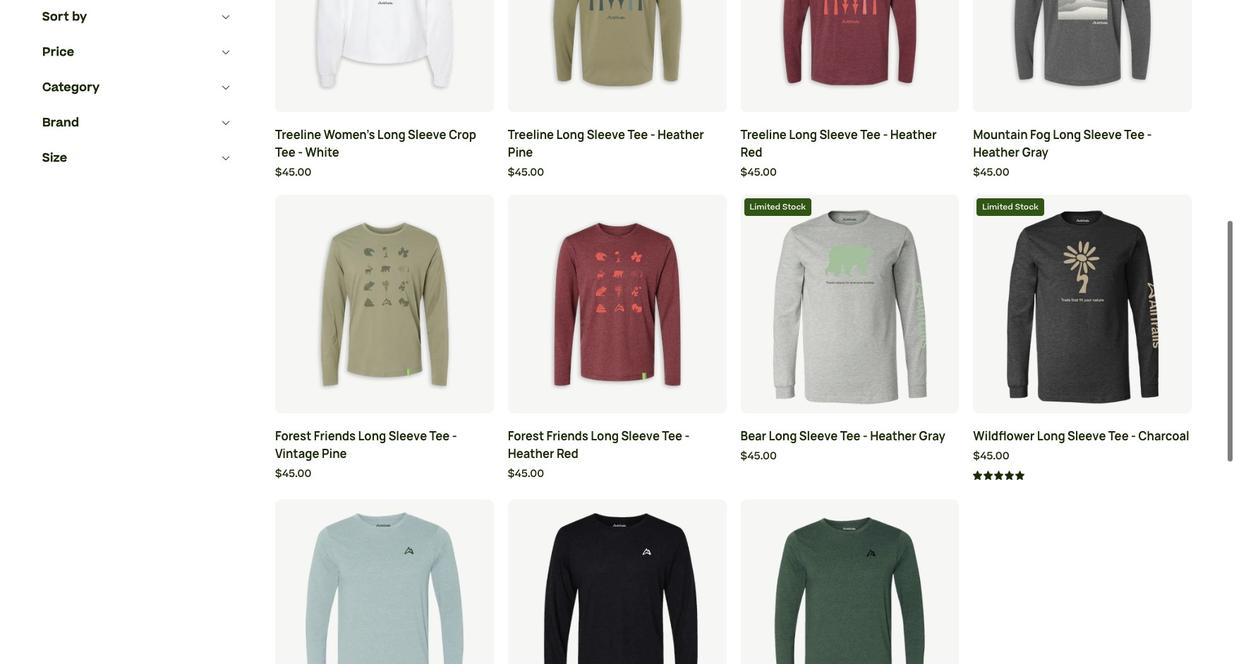 Task type: locate. For each thing, give the bounding box(es) containing it.
friends inside forest friends long sleeve tee - heather red $45.00
[[547, 428, 589, 444]]

gray
[[1022, 144, 1049, 160], [919, 428, 946, 444]]

1 vertical spatial pine
[[322, 446, 347, 461]]

$45.00 link down bear long sleeve tee - heather gray link
[[741, 449, 959, 465]]

0 horizontal spatial gray
[[919, 428, 946, 444]]

sleeve
[[408, 127, 446, 142], [587, 127, 625, 142], [820, 127, 858, 142], [1084, 127, 1122, 142], [389, 428, 427, 444], [621, 428, 660, 444], [799, 428, 838, 444], [1068, 428, 1106, 444]]

pine
[[508, 144, 533, 160], [322, 446, 347, 461]]

wildflower long sleeve tee - charcoal link
[[973, 428, 1192, 445]]

size button
[[42, 140, 233, 176]]

sort by
[[42, 8, 87, 25]]

- inside forest friends long sleeve tee - heather red $45.00
[[685, 428, 690, 444]]

$45.00
[[275, 165, 312, 180], [508, 165, 544, 180], [741, 165, 777, 180], [973, 165, 1010, 180], [741, 449, 777, 464], [973, 449, 1010, 464], [275, 466, 312, 481], [508, 466, 544, 481]]

1 horizontal spatial treeline
[[508, 127, 554, 142]]

sleeve inside forest friends long sleeve tee - vintage pine $45.00
[[389, 428, 427, 444]]

1 friends from the left
[[314, 428, 356, 444]]

heather inside forest friends long sleeve tee - heather red $45.00
[[508, 446, 554, 461]]

$45.00 link for bear long sleeve tee - heather gray
[[741, 449, 959, 465]]

heather inside 'treeline long sleeve tee - heather red $45.00'
[[890, 127, 937, 142]]

long inside wildflower long sleeve tee - charcoal $45.00
[[1037, 428, 1065, 444]]

tee inside forest friends long sleeve tee - vintage pine $45.00
[[429, 428, 450, 444]]

heather inside treeline long sleeve tee - heather pine $45.00
[[658, 127, 704, 142]]

tee inside treeline long sleeve tee - heather pine $45.00
[[628, 127, 648, 142]]

2 horizontal spatial treeline
[[741, 127, 787, 142]]

$45.00 inside forest friends long sleeve tee - vintage pine $45.00
[[275, 466, 312, 481]]

long inside bear long sleeve tee - heather gray $45.00
[[769, 428, 797, 444]]

long
[[377, 127, 406, 142], [556, 127, 585, 142], [789, 127, 817, 142], [1053, 127, 1081, 142], [358, 428, 386, 444], [591, 428, 619, 444], [769, 428, 797, 444], [1037, 428, 1065, 444]]

$45.00 inside wildflower long sleeve tee - charcoal $45.00
[[973, 449, 1010, 464]]

treeline inside treeline long sleeve tee - heather pine $45.00
[[508, 127, 554, 142]]

forest
[[275, 428, 312, 444], [508, 428, 544, 444]]

0 horizontal spatial treeline
[[275, 127, 321, 142]]

0 vertical spatial red
[[741, 144, 763, 160]]

0 vertical spatial pine
[[508, 144, 533, 160]]

-
[[650, 127, 655, 142], [883, 127, 888, 142], [1147, 127, 1152, 142], [298, 144, 303, 160], [452, 428, 457, 444], [685, 428, 690, 444], [863, 428, 868, 444], [1131, 428, 1136, 444]]

1 horizontal spatial gray
[[1022, 144, 1049, 160]]

bear
[[741, 428, 767, 444]]

$45.00 link down treeline long sleeve tee - heather pine link
[[508, 165, 727, 181]]

$45.00 link down wildflower long sleeve tee - charcoal link
[[973, 449, 1192, 465]]

1 horizontal spatial pine
[[508, 144, 533, 160]]

tee inside bear long sleeve tee - heather gray $45.00
[[840, 428, 861, 444]]

0 horizontal spatial friends
[[314, 428, 356, 444]]

1 horizontal spatial forest
[[508, 428, 544, 444]]

treeline inside 'treeline long sleeve tee - heather red $45.00'
[[741, 127, 787, 142]]

1 horizontal spatial star image
[[1016, 471, 1025, 480]]

friends for red
[[547, 428, 589, 444]]

0 horizontal spatial forest
[[275, 428, 312, 444]]

tee inside treeline women's long sleeve crop tee - white $45.00
[[275, 144, 296, 160]]

star image
[[973, 471, 983, 480], [973, 471, 983, 480], [984, 471, 993, 480], [984, 471, 993, 480], [995, 471, 1004, 480], [995, 471, 1004, 480], [1005, 471, 1014, 480], [1016, 471, 1025, 480]]

$45.00 link
[[275, 165, 494, 181], [508, 165, 727, 181], [741, 165, 959, 181], [973, 165, 1192, 181], [741, 449, 959, 465], [973, 449, 1192, 465], [275, 466, 494, 482], [508, 466, 727, 482]]

category
[[42, 79, 100, 96]]

forest inside forest friends long sleeve tee - heather red $45.00
[[508, 428, 544, 444]]

tee inside wildflower long sleeve tee - charcoal $45.00
[[1109, 428, 1129, 444]]

size
[[42, 150, 67, 167]]

$45.00 link down forest friends long sleeve tee - heather red link
[[508, 466, 727, 482]]

$45.00 inside bear long sleeve tee - heather gray $45.00
[[741, 449, 777, 464]]

$45.00 link down treeline women's long sleeve crop tee - white link
[[275, 165, 494, 181]]

1 vertical spatial red
[[557, 446, 579, 461]]

long inside forest friends long sleeve tee - heather red $45.00
[[591, 428, 619, 444]]

1 horizontal spatial friends
[[547, 428, 589, 444]]

3 treeline from the left
[[741, 127, 787, 142]]

$45.00 link down treeline long sleeve tee - heather red link
[[741, 165, 959, 181]]

tee
[[628, 127, 648, 142], [860, 127, 881, 142], [1124, 127, 1145, 142], [275, 144, 296, 160], [429, 428, 450, 444], [662, 428, 683, 444], [840, 428, 861, 444], [1109, 428, 1129, 444]]

forest friends long sleeve tee - vintage pine $45.00
[[275, 428, 457, 481]]

heather
[[658, 127, 704, 142], [890, 127, 937, 142], [973, 144, 1020, 160], [870, 428, 917, 444], [508, 446, 554, 461]]

star image
[[1005, 471, 1014, 480], [1016, 471, 1025, 480]]

friends inside forest friends long sleeve tee - vintage pine $45.00
[[314, 428, 356, 444]]

1 horizontal spatial red
[[741, 144, 763, 160]]

red inside 'treeline long sleeve tee - heather red $45.00'
[[741, 144, 763, 160]]

treeline long sleeve tee - heather pine link
[[508, 126, 727, 161]]

$45.00 link down forest friends long sleeve tee - vintage pine link
[[275, 466, 494, 482]]

pine inside forest friends long sleeve tee - vintage pine $45.00
[[322, 446, 347, 461]]

mountain fog long sleeve tee - heather gray link
[[973, 126, 1192, 161]]

$45.00 link for treeline women's long sleeve crop tee - white
[[275, 165, 494, 181]]

bear long sleeve tee - heather gray $45.00
[[741, 428, 946, 464]]

sleeve inside treeline long sleeve tee - heather pine $45.00
[[587, 127, 625, 142]]

long inside 'treeline long sleeve tee - heather red $45.00'
[[789, 127, 817, 142]]

2 treeline from the left
[[508, 127, 554, 142]]

treeline
[[275, 127, 321, 142], [508, 127, 554, 142], [741, 127, 787, 142]]

vintage
[[275, 446, 319, 461]]

category button
[[42, 70, 233, 105]]

heather for treeline long sleeve tee - heather pine
[[658, 127, 704, 142]]

2 star image from the left
[[1016, 471, 1025, 480]]

$45.00 link for forest friends long sleeve tee - vintage pine
[[275, 466, 494, 482]]

sleeve inside bear long sleeve tee - heather gray $45.00
[[799, 428, 838, 444]]

gray inside mountain fog long sleeve tee - heather gray $45.00
[[1022, 144, 1049, 160]]

0 horizontal spatial red
[[557, 446, 579, 461]]

1 treeline from the left
[[275, 127, 321, 142]]

friends
[[314, 428, 356, 444], [547, 428, 589, 444]]

$45.00 link for mountain fog long sleeve tee - heather gray
[[973, 165, 1192, 181]]

pine inside treeline long sleeve tee - heather pine $45.00
[[508, 144, 533, 160]]

0 horizontal spatial star image
[[1005, 471, 1014, 480]]

2 friends from the left
[[547, 428, 589, 444]]

$45.00 link down the mountain fog long sleeve tee - heather gray link
[[973, 165, 1192, 181]]

wildflower long sleeve tee - charcoal $45.00
[[973, 428, 1190, 464]]

sleeve inside treeline women's long sleeve crop tee - white $45.00
[[408, 127, 446, 142]]

forest inside forest friends long sleeve tee - vintage pine $45.00
[[275, 428, 312, 444]]

forest for forest friends long sleeve tee - heather red
[[508, 428, 544, 444]]

2 forest from the left
[[508, 428, 544, 444]]

gray inside bear long sleeve tee - heather gray $45.00
[[919, 428, 946, 444]]

treeline inside treeline women's long sleeve crop tee - white $45.00
[[275, 127, 321, 142]]

red
[[741, 144, 763, 160], [557, 446, 579, 461]]

1 vertical spatial gray
[[919, 428, 946, 444]]

0 horizontal spatial pine
[[322, 446, 347, 461]]

0 vertical spatial gray
[[1022, 144, 1049, 160]]

tee inside mountain fog long sleeve tee - heather gray $45.00
[[1124, 127, 1145, 142]]

treeline for -
[[275, 127, 321, 142]]

1 forest from the left
[[275, 428, 312, 444]]

heather inside bear long sleeve tee - heather gray $45.00
[[870, 428, 917, 444]]



Task type: describe. For each thing, give the bounding box(es) containing it.
price button
[[42, 35, 233, 70]]

treeline long sleeve tee - heather pine $45.00
[[508, 127, 704, 180]]

forest friends long sleeve tee - vintage pine link
[[275, 428, 494, 463]]

1 star image from the left
[[1005, 471, 1014, 480]]

by
[[72, 8, 87, 25]]

forest for forest friends long sleeve tee - vintage pine
[[275, 428, 312, 444]]

treeline for pine
[[508, 127, 554, 142]]

brand button
[[42, 105, 233, 140]]

$45.00 link for treeline long sleeve tee - heather red
[[741, 165, 959, 181]]

sort
[[42, 8, 69, 25]]

5.0 out of 5.0 stars image
[[973, 471, 1025, 482]]

$45.00 inside mountain fog long sleeve tee - heather gray $45.00
[[973, 165, 1010, 180]]

- inside forest friends long sleeve tee - vintage pine $45.00
[[452, 428, 457, 444]]

treeline for red
[[741, 127, 787, 142]]

- inside 'treeline long sleeve tee - heather red $45.00'
[[883, 127, 888, 142]]

charcoal
[[1139, 428, 1190, 444]]

crop
[[449, 127, 476, 142]]

mountain fog long sleeve tee - heather gray $45.00
[[973, 127, 1152, 180]]

sleeve inside mountain fog long sleeve tee - heather gray $45.00
[[1084, 127, 1122, 142]]

long inside mountain fog long sleeve tee - heather gray $45.00
[[1053, 127, 1081, 142]]

long inside treeline women's long sleeve crop tee - white $45.00
[[377, 127, 406, 142]]

fog
[[1030, 127, 1051, 142]]

$45.00 link for forest friends long sleeve tee - heather red
[[508, 466, 727, 482]]

treeline long sleeve tee - heather red $45.00
[[741, 127, 937, 180]]

sleeve inside 'treeline long sleeve tee - heather red $45.00'
[[820, 127, 858, 142]]

white
[[305, 144, 339, 160]]

- inside treeline women's long sleeve crop tee - white $45.00
[[298, 144, 303, 160]]

sort by button
[[42, 0, 233, 35]]

long inside forest friends long sleeve tee - vintage pine $45.00
[[358, 428, 386, 444]]

- inside bear long sleeve tee - heather gray $45.00
[[863, 428, 868, 444]]

tee inside 'treeline long sleeve tee - heather red $45.00'
[[860, 127, 881, 142]]

mountain
[[973, 127, 1028, 142]]

wildflower
[[973, 428, 1035, 444]]

women's
[[324, 127, 375, 142]]

tee inside forest friends long sleeve tee - heather red $45.00
[[662, 428, 683, 444]]

sleeve inside wildflower long sleeve tee - charcoal $45.00
[[1068, 428, 1106, 444]]

- inside treeline long sleeve tee - heather pine $45.00
[[650, 127, 655, 142]]

sleeve inside forest friends long sleeve tee - heather red $45.00
[[621, 428, 660, 444]]

$45.00 inside forest friends long sleeve tee - heather red $45.00
[[508, 466, 544, 481]]

$45.00 inside treeline long sleeve tee - heather pine $45.00
[[508, 165, 544, 180]]

$45.00 inside 'treeline long sleeve tee - heather red $45.00'
[[741, 165, 777, 180]]

brand
[[42, 114, 79, 131]]

price
[[42, 44, 74, 61]]

bear long sleeve tee - heather gray link
[[741, 428, 959, 445]]

treeline women's long sleeve crop tee - white link
[[275, 126, 494, 161]]

- inside wildflower long sleeve tee - charcoal $45.00
[[1131, 428, 1136, 444]]

$45.00 inside treeline women's long sleeve crop tee - white $45.00
[[275, 165, 312, 180]]

heather inside mountain fog long sleeve tee - heather gray $45.00
[[973, 144, 1020, 160]]

red inside forest friends long sleeve tee - heather red $45.00
[[557, 446, 579, 461]]

$45.00 link for treeline long sleeve tee - heather pine
[[508, 165, 727, 181]]

forest friends long sleeve tee - heather red $45.00
[[508, 428, 690, 481]]

heather for bear long sleeve tee - heather gray
[[870, 428, 917, 444]]

treeline long sleeve tee - heather red link
[[741, 126, 959, 161]]

- inside mountain fog long sleeve tee - heather gray $45.00
[[1147, 127, 1152, 142]]

friends for pine
[[314, 428, 356, 444]]

forest friends long sleeve tee - heather red link
[[508, 428, 727, 463]]

$45.00 link for wildflower long sleeve tee - charcoal
[[973, 449, 1192, 465]]

long inside treeline long sleeve tee - heather pine $45.00
[[556, 127, 585, 142]]

heather for treeline long sleeve tee - heather red
[[890, 127, 937, 142]]

treeline women's long sleeve crop tee - white $45.00
[[275, 127, 476, 180]]



Task type: vqa. For each thing, say whether or not it's contained in the screenshot.
Forest Friends Long Sleeve Tee - Heather Red LINK
yes



